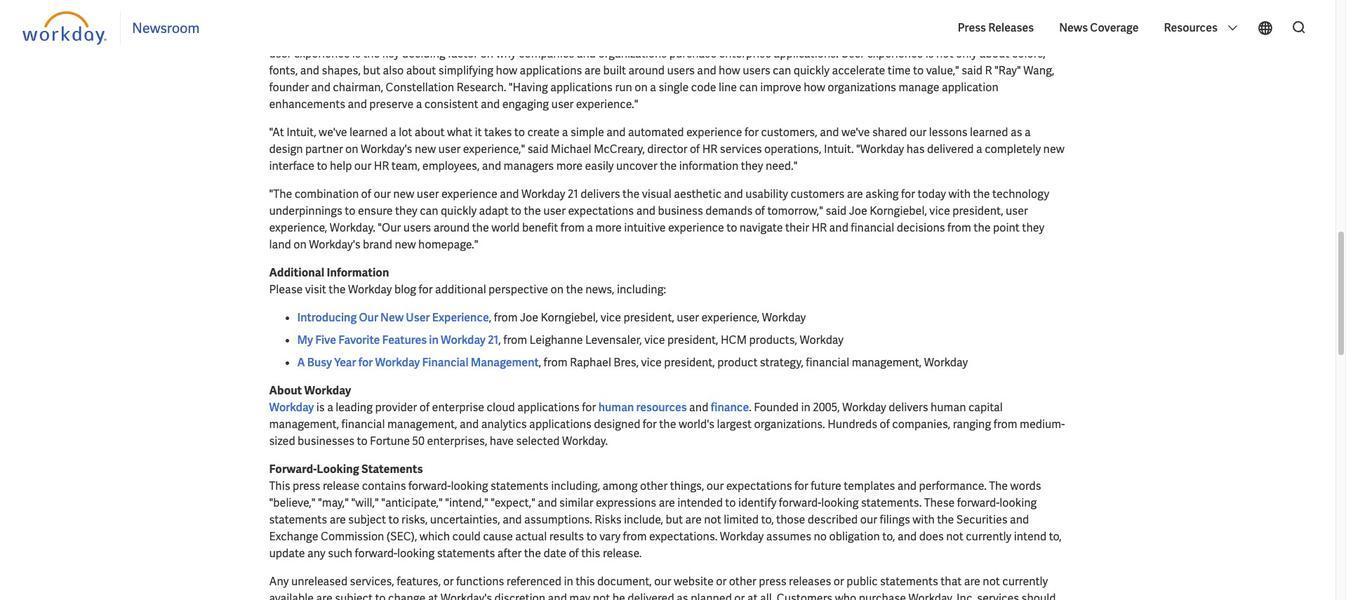 Task type: vqa. For each thing, say whether or not it's contained in the screenshot.
skill
no



Task type: describe. For each thing, give the bounding box(es) containing it.
to inside '. founded in 2005, workday delivers human capital management, financial management, and analytics applications designed for the world's largest organizations. hundreds of companies, ranging from medium- sized businesses to fortune 50 enterprises, have selected workday.'
[[357, 434, 368, 448]]

operations,
[[764, 142, 821, 157]]

users inside "the combination of our new user experience and workday 21 delivers the visual aesthetic and usability customers are asking for today with the technology underpinnings to ensure they can quickly adapt to the user expectations and business demands of tomorrow," said joe korngiebel, vice president, user experience, workday. "our users around the world benefit from a more intuitive experience to navigate their hr and financial decisions from the point they land on workday's brand new homepage."
[[403, 220, 431, 235]]

delivered inside any unreleased services, features, or functions referenced in this document, our website or other press releases or public statements that are not currently available are subject to change at workday's discretion and may not be delivered as planned or at all. customers who purchase workday, inc. services shoul
[[628, 591, 674, 600]]

could
[[452, 529, 481, 544]]

forward- up securities at the bottom of page
[[957, 495, 1000, 510]]

for right year
[[358, 355, 373, 370]]

to inside any unreleased services, features, or functions referenced in this document, our website or other press releases or public statements that are not currently available are subject to change at workday's discretion and may not be delivered as planned or at all. customers who purchase workday, inc. services shoul
[[375, 591, 386, 600]]

does
[[919, 529, 944, 544]]

2 horizontal spatial they
[[1022, 220, 1044, 235]]

2 at from the left
[[747, 591, 758, 600]]

easily
[[585, 159, 614, 173]]

statements
[[361, 462, 423, 477]]

consistent
[[425, 97, 478, 112]]

1 horizontal spatial how
[[719, 63, 740, 78]]

it
[[475, 125, 482, 140]]

human inside about workday workday is a leading provider of enterprise cloud applications for human resources and finance
[[598, 400, 634, 415]]

the left point
[[974, 220, 991, 235]]

our right help
[[354, 159, 371, 173]]

not down securities at the bottom of page
[[983, 574, 1000, 589]]

subject inside forward-looking statements this press release contains forward-looking statements including, among other things, our expectations for future templates and performance. the words "believe," "may," "will," "anticipate," "intend," "expect," and similar expressions are intended to identify forward-looking statements. these forward-looking statements are subject to risks, uncertainties, and assumptions. risks include, but are not limited to, those described our filings with the securities and exchange commission (sec), which could cause actual results to vary from expectations. workday assumes no obligation to, and does not currently intend to, update any such forward-looking statements after the date of this release.
[[348, 512, 386, 527]]

1 vertical spatial joe
[[520, 310, 538, 325]]

from down leighanne
[[544, 355, 567, 370]]

intended
[[677, 495, 723, 510]]

2005,
[[813, 400, 840, 415]]

lessons
[[929, 125, 968, 140]]

change
[[388, 591, 425, 600]]

a up completely
[[1025, 125, 1031, 140]]

workday,
[[909, 591, 954, 600]]

to left 'ensure'
[[345, 204, 355, 218]]

this inside any unreleased services, features, or functions referenced in this document, our website or other press releases or public statements that are not currently available are subject to change at workday's discretion and may not be delivered as planned or at all. customers who purchase workday, inc. services shoul
[[576, 574, 595, 589]]

to down the "demands"
[[727, 220, 737, 235]]

1 horizontal spatial to,
[[882, 529, 895, 544]]

fortune
[[370, 434, 410, 448]]

are down unreleased
[[316, 591, 332, 600]]

intuitive
[[624, 220, 666, 235]]

0 horizontal spatial user
[[406, 310, 430, 325]]

of inside forward-looking statements this press release contains forward-looking statements including, among other things, our expectations for future templates and performance. the words "believe," "may," "will," "anticipate," "intend," "expect," and similar expressions are intended to identify forward-looking statements. these forward-looking statements are subject to risks, uncertainties, and assumptions. risks include, but are not limited to, those described our filings with the securities and exchange commission (sec), which could cause actual results to vary from expectations. workday assumes no obligation to, and does not currently intend to, update any such forward-looking statements after the date of this release.
[[569, 546, 579, 561]]

.
[[749, 400, 752, 415]]

our up intended on the bottom of page
[[707, 479, 724, 493]]

and up intuit. in the top right of the page
[[820, 125, 839, 140]]

and inside about workday workday is a leading provider of enterprise cloud applications for human resources and finance
[[689, 400, 708, 415]]

1 at from the left
[[428, 591, 438, 600]]

additional information please visit the workday blog for additional perspective on the news, including:
[[269, 265, 666, 297]]

this inside forward-looking statements this press release contains forward-looking statements including, among other things, our expectations for future templates and performance. the words "believe," "may," "will," "anticipate," "intend," "expect," and similar expressions are intended to identify forward-looking statements. these forward-looking statements are subject to risks, uncertainties, and assumptions. risks include, but are not limited to, those described our filings with the securities and exchange commission (sec), which could cause actual results to vary from expectations. workday assumes no obligation to, and does not currently intend to, update any such forward-looking statements after the date of this release.
[[581, 546, 600, 561]]

any
[[307, 546, 326, 561]]

1 horizontal spatial management,
[[387, 417, 457, 432]]

0 horizontal spatial they
[[395, 204, 417, 218]]

to down partner at top
[[317, 159, 327, 173]]

businesses
[[298, 434, 354, 448]]

with inside forward-looking statements this press release contains forward-looking statements including, among other things, our expectations for future templates and performance. the words "believe," "may," "will," "anticipate," "intend," "expect," and similar expressions are intended to identify forward-looking statements. these forward-looking statements are subject to risks, uncertainties, and assumptions. risks include, but are not limited to, those described our filings with the securities and exchange commission (sec), which could cause actual results to vary from expectations. workday assumes no obligation to, and does not currently intend to, update any such forward-looking statements after the date of this release.
[[912, 512, 935, 527]]

run
[[615, 80, 632, 95]]

favorite
[[338, 333, 380, 347]]

navigate
[[740, 220, 783, 235]]

enterprises,
[[427, 434, 487, 448]]

and down chairman,
[[348, 97, 367, 112]]

for inside forward-looking statements this press release contains forward-looking statements including, among other things, our expectations for future templates and performance. the words "believe," "may," "will," "anticipate," "intend," "expect," and similar expressions are intended to identify forward-looking statements. these forward-looking statements are subject to risks, uncertainties, and assumptions. risks include, but are not limited to, those described our filings with the securities and exchange commission (sec), which could cause actual results to vary from expectations. workday assumes no obligation to, and does not currently intend to, update any such forward-looking statements after the date of this release.
[[794, 479, 808, 493]]

additional
[[269, 265, 324, 280]]

workday up strategy,
[[800, 333, 844, 347]]

new down ""our"
[[395, 237, 416, 252]]

go to the newsroom homepage image
[[22, 11, 109, 45]]

to up world on the top
[[511, 204, 522, 218]]

forward- up those
[[779, 495, 821, 510]]

1 vertical spatial can
[[739, 80, 758, 95]]

capital
[[968, 400, 1003, 415]]

our up obligation
[[860, 512, 877, 527]]

experience inside "at intuit, we've learned a lot about what it takes to create a simple and automated experience for customers, and we've shared our lessons learned as a design partner on workday's new user experience," said michael mccreary, director of hr services operations, intuit. "workday has delivered a completely new interface to help our hr team, employees, and managers more easily uncover the information they need."
[[686, 125, 742, 140]]

workday down my five favorite features in workday 21 link
[[375, 355, 420, 370]]

said inside "at intuit, we've learned a lot about what it takes to create a simple and automated experience for customers, and we've shared our lessons learned as a design partner on workday's new user experience," said michael mccreary, director of hr services operations, intuit. "workday has delivered a completely new interface to help our hr team, employees, and managers more easily uncover the information they need."
[[528, 142, 548, 157]]

and left "highly"
[[868, 29, 888, 44]]

of up navigate
[[755, 204, 765, 218]]

outdated
[[470, 29, 517, 44]]

0 horizontal spatial to,
[[761, 512, 774, 527]]

"ray"
[[995, 63, 1021, 78]]

1 vertical spatial about
[[406, 63, 436, 78]]

financial inside "the combination of our new user experience and workday 21 delivers the visual aesthetic and usability customers are asking for today with the technology underpinnings to ensure they can quickly adapt to the user expectations and business demands of tomorrow," said joe korngiebel, vice president, user experience, workday. "our users around the world benefit from a more intuitive experience to navigate their hr and financial decisions from the point they land on workday's brand new homepage."
[[851, 220, 894, 235]]

rapidly
[[365, 29, 399, 44]]

user inside "at intuit, we've learned a lot about what it takes to create a simple and automated experience for customers, and we've shared our lessons learned as a design partner on workday's new user experience," said michael mccreary, director of hr services operations, intuit. "workday has delivered a completely new interface to help our hr team, employees, and managers more easily uncover the information they need."
[[438, 142, 461, 157]]

president, down the including:
[[624, 310, 674, 325]]

on down "outdated"
[[480, 46, 493, 61]]

quickly inside "the combination of our new user experience and workday 21 delivers the visual aesthetic and usability customers are asking for today with the technology underpinnings to ensure they can quickly adapt to the user expectations and business demands of tomorrow," said joe korngiebel, vice president, user experience, workday. "our users around the world benefit from a more intuitive experience to navigate their hr and financial decisions from the point they land on workday's brand new homepage."
[[441, 204, 477, 218]]

identify
[[738, 495, 777, 510]]

business
[[658, 204, 703, 218]]

forward- up "anticipate,"
[[408, 479, 451, 493]]

from right "benefit"
[[561, 220, 584, 235]]

the left technology on the right top
[[973, 187, 990, 201]]

new up team,
[[415, 142, 436, 157]]

accelerate
[[832, 63, 885, 78]]

that inside any unreleased services, features, or functions referenced in this document, our website or other press releases or public statements that are not currently available are subject to change at workday's discretion and may not be delivered as planned or at all. customers who purchase workday, inc. services shoul
[[941, 574, 962, 589]]

experience down "organizations
[[294, 46, 350, 61]]

ensure
[[358, 204, 393, 218]]

1 vertical spatial enterprise
[[719, 46, 771, 61]]

key
[[382, 46, 400, 61]]

delivers inside "the combination of our new user experience and workday 21 delivers the visual aesthetic and usability customers are asking for today with the technology underpinnings to ensure they can quickly adapt to the user expectations and business demands of tomorrow," said joe korngiebel, vice president, user experience, workday. "our users around the world benefit from a more intuitive experience to navigate their hr and financial decisions from the point they land on workday's brand new homepage."
[[581, 187, 620, 201]]

delivered inside "at intuit, we've learned a lot about what it takes to create a simple and automated experience for customers, and we've shared our lessons learned as a design partner on workday's new user experience," said michael mccreary, director of hr services operations, intuit. "workday has delivered a completely new interface to help our hr team, employees, and managers more easily uncover the information they need."
[[927, 142, 974, 157]]

news coverage
[[1059, 20, 1139, 35]]

sized
[[269, 434, 295, 448]]

new right completely
[[1043, 142, 1065, 157]]

to up limited at the right
[[725, 495, 736, 510]]

currently inside any unreleased services, features, or functions referenced in this document, our website or other press releases or public statements that are not currently available are subject to change at workday's discretion and may not be delivered as planned or at all. customers who purchase workday, inc. services shoul
[[1002, 574, 1048, 589]]

vice right bres,
[[641, 355, 662, 370]]

new down team,
[[393, 187, 414, 201]]

looking up "intend,"
[[451, 479, 488, 493]]

templates
[[844, 479, 895, 493]]

and down the customers
[[829, 220, 848, 235]]

50
[[412, 434, 425, 448]]

world's
[[679, 417, 715, 432]]

human inside '. founded in 2005, workday delivers human capital management, financial management, and analytics applications designed for the world's largest organizations. hundreds of companies, ranging from medium- sized businesses to fortune 50 enterprises, have selected workday.'
[[931, 400, 966, 415]]

0 vertical spatial built
[[756, 29, 779, 44]]

press inside any unreleased services, features, or functions referenced in this document, our website or other press releases or public statements that are not currently available are subject to change at workday's discretion and may not be delivered as planned or at all. customers who purchase workday, inc. services shoul
[[759, 574, 787, 589]]

performance.
[[919, 479, 987, 493]]

workday up the companies,
[[924, 355, 968, 370]]

expectations inside forward-looking statements this press release contains forward-looking statements including, among other things, our expectations for future templates and performance. the words "believe," "may," "will," "anticipate," "intend," "expect," and similar expressions are intended to identify forward-looking statements. these forward-looking statements are subject to risks, uncertainties, and assumptions. risks include, but are not limited to, those described our filings with the securities and exchange commission (sec), which could cause actual results to vary from expectations. workday assumes no obligation to, and does not currently intend to, update any such forward-looking statements after the date of this release.
[[726, 479, 792, 493]]

experience down the business
[[668, 220, 724, 235]]

vice up a busy year for workday financial management , from raphael bres, vice president, product strategy, financial management, workday
[[644, 333, 665, 347]]

a busy year for workday financial management link
[[297, 355, 539, 370]]

looking up the described
[[821, 495, 859, 510]]

leighanne
[[530, 333, 583, 347]]

0 horizontal spatial management,
[[269, 417, 339, 432]]

including,
[[551, 479, 600, 493]]

1 vertical spatial hr
[[374, 159, 389, 173]]

not down intended on the bottom of page
[[704, 512, 721, 527]]

the down "adapt"
[[472, 220, 489, 235]]

is inside about workday workday is a leading provider of enterprise cloud applications for human resources and finance
[[316, 400, 325, 415]]

and up intuitive
[[636, 204, 655, 218]]

services inside "at intuit, we've learned a lot about what it takes to create a simple and automated experience for customers, and we've shared our lessons learned as a design partner on workday's new user experience," said michael mccreary, director of hr services operations, intuit. "workday has delivered a completely new interface to help our hr team, employees, and managers more easily uncover the information they need."
[[720, 142, 762, 157]]

to left vary
[[586, 529, 597, 544]]

resources link
[[1157, 10, 1246, 46]]

blog
[[394, 282, 416, 297]]

workday inside forward-looking statements this press release contains forward-looking statements including, among other things, our expectations for future templates and performance. the words "believe," "may," "will," "anticipate," "intend," "expect," and similar expressions are intended to identify forward-looking statements. these forward-looking statements are subject to risks, uncertainties, and assumptions. risks include, but are not limited to, those described our filings with the securities and exchange commission (sec), which could cause actual results to vary from expectations. workday assumes no obligation to, and does not currently intend to, update any such forward-looking statements after the date of this release.
[[720, 529, 764, 544]]

vice up levensaler,
[[600, 310, 621, 325]]

are inside "the combination of our new user experience and workday 21 delivers the visual aesthetic and usability customers are asking for today with the technology underpinnings to ensure they can quickly adapt to the user expectations and business demands of tomorrow," said joe korngiebel, vice president, user experience, workday. "our users around the world benefit from a more intuitive experience to navigate their hr and financial decisions from the point they land on workday's brand new homepage."
[[847, 187, 863, 201]]

and down research.
[[481, 97, 500, 112]]

looking down (sec),
[[397, 546, 435, 561]]

delivers inside '. founded in 2005, workday delivers human capital management, financial management, and analytics applications designed for the world's largest organizations. hundreds of companies, ranging from medium- sized businesses to fortune 50 enterprises, have selected workday.'
[[889, 400, 928, 415]]

team,
[[391, 159, 420, 173]]

vary
[[599, 529, 621, 544]]

and down filings
[[898, 529, 917, 544]]

who
[[835, 591, 856, 600]]

aesthetic
[[674, 187, 722, 201]]

are down the "may,"
[[330, 512, 346, 527]]

human resources link
[[598, 400, 687, 415]]

demands
[[705, 204, 753, 218]]

in inside '. founded in 2005, workday delivers human capital management, financial management, and analytics applications designed for the world's largest organizations. hundreds of companies, ranging from medium- sized businesses to fortune 50 enterprises, have selected workday.'
[[801, 400, 810, 415]]

factor
[[448, 46, 478, 61]]

designed
[[594, 417, 640, 432]]

on inside "the combination of our new user experience and workday 21 delivers the visual aesthetic and usability customers are asking for today with the technology underpinnings to ensure they can quickly adapt to the user expectations and business demands of tomorrow," said joe korngiebel, vice president, user experience, workday. "our users around the world benefit from a more intuitive experience to navigate their hr and financial decisions from the point they land on workday's brand new homepage."
[[294, 237, 307, 252]]

can inside "the combination of our new user experience and workday 21 delivers the visual aesthetic and usability customers are asking for today with the technology underpinnings to ensure they can quickly adapt to the user expectations and business demands of tomorrow," said joe korngiebel, vice president, user experience, workday. "our users around the world benefit from a more intuitive experience to navigate their hr and financial decisions from the point they land on workday's brand new homepage."
[[420, 204, 438, 218]]

experience, inside "the combination of our new user experience and workday 21 delivers the visual aesthetic and usability customers are asking for today with the technology underpinnings to ensure they can quickly adapt to the user expectations and business demands of tomorrow," said joe korngiebel, vice president, user experience, workday. "our users around the world benefit from a more intuitive experience to navigate their hr and financial decisions from the point they land on workday's brand new homepage."
[[269, 220, 327, 235]]

about workday workday is a leading provider of enterprise cloud applications for human resources and finance
[[269, 383, 749, 415]]

completely
[[985, 142, 1041, 157]]

managers
[[504, 159, 554, 173]]

1 we've from the left
[[319, 125, 347, 140]]

from up management
[[503, 333, 527, 347]]

only
[[956, 46, 977, 61]]

0 vertical spatial can
[[773, 63, 791, 78]]

user inside "organizations are rapidly replacing the outdated and complex enterprise applications that were built for programmers and highly skilled individuals. today, user experience is the key deciding factor on why companies and organizations purchase enterprise applications. user experience is not only about colors, fonts, and shapes, but also about simplifying how applications are built around users and how users can quickly accelerate time to value," said r "ray" wang, founder and chairman, constellation research. "having applications run on a single code line can improve how organizations manage application enhancements and preserve a consistent and engaging user experience."
[[841, 46, 865, 61]]

for inside '. founded in 2005, workday delivers human capital management, financial management, and analytics applications designed for the world's largest organizations. hundreds of companies, ranging from medium- sized businesses to fortune 50 enterprises, have selected workday.'
[[643, 417, 657, 432]]

0 horizontal spatial korngiebel,
[[541, 310, 598, 325]]

introducing our new user experience , from joe korngiebel, vice president, user experience, workday
[[297, 310, 806, 325]]

but inside "organizations are rapidly replacing the outdated and complex enterprise applications that were built for programmers and highly skilled individuals. today, user experience is the key deciding factor on why companies and organizations purchase enterprise applications. user experience is not only about colors, fonts, and shapes, but also about simplifying how applications are built around users and how users can quickly accelerate time to value," said r "ray" wang, founder and chairman, constellation research. "having applications run on a single code line can improve how organizations manage application enhancements and preserve a consistent and engaging user experience."
[[363, 63, 380, 78]]

are down intended on the bottom of page
[[685, 512, 702, 527]]

and up assumptions.
[[538, 495, 557, 510]]

a left "lot"
[[390, 125, 396, 140]]

workday inside '. founded in 2005, workday delivers human capital management, financial management, and analytics applications designed for the world's largest organizations. hundreds of companies, ranging from medium- sized businesses to fortune 50 enterprises, have selected workday.'
[[842, 400, 886, 415]]

applications inside '. founded in 2005, workday delivers human capital management, financial management, and analytics applications designed for the world's largest organizations. hundreds of companies, ranging from medium- sized businesses to fortune 50 enterprises, have selected workday.'
[[529, 417, 592, 432]]

colors,
[[1012, 46, 1046, 61]]

a down constellation
[[416, 97, 422, 112]]

and right fonts,
[[300, 63, 319, 78]]

to up (sec),
[[388, 512, 399, 527]]

the left news,
[[566, 282, 583, 297]]

and up the mccreary,
[[607, 125, 626, 140]]

hundreds
[[828, 417, 877, 432]]

from right decisions
[[947, 220, 971, 235]]

uncover
[[616, 159, 657, 173]]

workday. inside "the combination of our new user experience and workday 21 delivers the visual aesthetic and usability customers are asking for today with the technology underpinnings to ensure they can quickly adapt to the user expectations and business demands of tomorrow," said joe korngiebel, vice president, user experience, workday. "our users around the world benefit from a more intuitive experience to navigate their hr and financial decisions from the point they land on workday's brand new homepage."
[[330, 220, 375, 235]]

and up enhancements
[[311, 80, 330, 95]]

their
[[785, 220, 809, 235]]

about inside "at intuit, we've learned a lot about what it takes to create a simple and automated experience for customers, and we've shared our lessons learned as a design partner on workday's new user experience," said michael mccreary, director of hr services operations, intuit. "workday has delivered a completely new interface to help our hr team, employees, and managers more easily uncover the information they need."
[[415, 125, 445, 140]]

of up 'ensure'
[[361, 187, 371, 201]]

for inside about workday workday is a leading provider of enterprise cloud applications for human resources and finance
[[582, 400, 596, 415]]

not right does
[[946, 529, 963, 544]]

0 vertical spatial ,
[[489, 310, 491, 325]]

workday. inside '. founded in 2005, workday delivers human capital management, financial management, and analytics applications designed for the world's largest organizations. hundreds of companies, ranging from medium- sized businesses to fortune 50 enterprises, have selected workday.'
[[562, 434, 608, 448]]

0 horizontal spatial how
[[496, 63, 517, 78]]

are up experience."
[[584, 63, 601, 78]]

obligation
[[829, 529, 880, 544]]

director
[[647, 142, 687, 157]]

forward- up services,
[[355, 546, 397, 561]]

"anticipate,"
[[381, 495, 443, 510]]

the down actual
[[524, 546, 541, 561]]

our up has
[[910, 125, 927, 140]]

homepage."
[[418, 237, 478, 252]]

the right visit
[[329, 282, 346, 297]]

services inside any unreleased services, features, or functions referenced in this document, our website or other press releases or public statements that are not currently available are subject to change at workday's discretion and may not be delivered as planned or at all. customers who purchase workday, inc. services shoul
[[977, 591, 1019, 600]]

busy
[[307, 355, 332, 370]]

described
[[808, 512, 858, 527]]

securities
[[956, 512, 1008, 527]]

1 horizontal spatial experience,
[[702, 310, 760, 325]]

of inside '. founded in 2005, workday delivers human capital management, financial management, and analytics applications designed for the world's largest organizations. hundreds of companies, ranging from medium- sized businesses to fortune 50 enterprises, have selected workday.'
[[880, 417, 890, 432]]

looking down words
[[1000, 495, 1037, 510]]

0 horizontal spatial built
[[603, 63, 626, 78]]

customers
[[777, 591, 833, 600]]

and down "expect,"
[[503, 512, 522, 527]]

vice inside "the combination of our new user experience and workday 21 delivers the visual aesthetic and usability customers are asking for today with the technology underpinnings to ensure they can quickly adapt to the user expectations and business demands of tomorrow," said joe korngiebel, vice president, user experience, workday. "our users around the world benefit from a more intuitive experience to navigate their hr and financial decisions from the point they land on workday's brand new homepage."
[[929, 204, 950, 218]]

2 horizontal spatial users
[[743, 63, 770, 78]]

"the combination of our new user experience and workday 21 delivers the visual aesthetic and usability customers are asking for today with the technology underpinnings to ensure they can quickly adapt to the user expectations and business demands of tomorrow," said joe korngiebel, vice president, user experience, workday. "our users around the world benefit from a more intuitive experience to navigate their hr and financial decisions from the point they land on workday's brand new homepage."
[[269, 187, 1049, 252]]

korngiebel, inside "the combination of our new user experience and workday 21 delivers the visual aesthetic and usability customers are asking for today with the technology underpinnings to ensure they can quickly adapt to the user expectations and business demands of tomorrow," said joe korngiebel, vice president, user experience, workday. "our users around the world benefit from a more intuitive experience to navigate their hr and financial decisions from the point they land on workday's brand new homepage."
[[870, 204, 927, 218]]

more inside "the combination of our new user experience and workday 21 delivers the visual aesthetic and usability customers are asking for today with the technology underpinnings to ensure they can quickly adapt to the user expectations and business demands of tomorrow," said joe korngiebel, vice president, user experience, workday. "our users around the world benefit from a more intuitive experience to navigate their hr and financial decisions from the point they land on workday's brand new homepage."
[[595, 220, 622, 235]]

and up "adapt"
[[500, 187, 519, 201]]

are left the rapidly
[[346, 29, 362, 44]]

2 horizontal spatial is
[[925, 46, 934, 61]]

0 vertical spatial organizations
[[598, 46, 667, 61]]

a inside about workday workday is a leading provider of enterprise cloud applications for human resources and finance
[[327, 400, 333, 415]]

constellation
[[386, 80, 454, 95]]

statements down could
[[437, 546, 495, 561]]

a left single
[[650, 80, 656, 95]]

functions
[[456, 574, 504, 589]]

are down things,
[[659, 495, 675, 510]]

not left be
[[593, 591, 610, 600]]

and up companies
[[519, 29, 538, 44]]

programmers
[[798, 29, 866, 44]]

about
[[269, 383, 302, 398]]

a busy year for workday financial management , from raphael bres, vice president, product strategy, financial management, workday
[[297, 355, 968, 370]]

and up statements.
[[897, 479, 917, 493]]

from inside forward-looking statements this press release contains forward-looking statements including, among other things, our expectations for future templates and performance. the words "believe," "may," "will," "anticipate," "intend," "expect," and similar expressions are intended to identify forward-looking statements. these forward-looking statements are subject to risks, uncertainties, and assumptions. risks include, but are not limited to, those described our filings with the securities and exchange commission (sec), which could cause actual results to vary from expectations. workday assumes no obligation to, and does not currently intend to, update any such forward-looking statements after the date of this release.
[[623, 529, 647, 544]]

0 vertical spatial in
[[429, 333, 439, 347]]

usability
[[745, 187, 788, 201]]

workday's inside "at intuit, we've learned a lot about what it takes to create a simple and automated experience for customers, and we've shared our lessons learned as a design partner on workday's new user experience," said michael mccreary, director of hr services operations, intuit. "workday has delivered a completely new interface to help our hr team, employees, and managers more easily uncover the information they need."
[[361, 142, 412, 157]]

or right features,
[[443, 574, 454, 589]]

information
[[327, 265, 389, 280]]

workday down the busy
[[304, 383, 351, 398]]

information
[[679, 159, 739, 173]]

the down these
[[937, 512, 954, 527]]

the inside "at intuit, we've learned a lot about what it takes to create a simple and automated experience for customers, and we've shared our lessons learned as a design partner on workday's new user experience," said michael mccreary, director of hr services operations, intuit. "workday has delivered a completely new interface to help our hr team, employees, and managers more easily uncover the information they need."
[[660, 159, 677, 173]]

and up the "demands"
[[724, 187, 743, 201]]

news,
[[585, 282, 614, 297]]

"organizations are rapidly replacing the outdated and complex enterprise applications that were built for programmers and highly skilled individuals. today, user experience is the key deciding factor on why companies and organizations purchase enterprise applications. user experience is not only about colors, fonts, and shapes, but also about simplifying how applications are built around users and how users can quickly accelerate time to value," said r "ray" wang, founder and chairman, constellation research. "having applications run on a single code line can improve how organizations manage application enhancements and preserve a consistent and engaging user experience."
[[269, 29, 1054, 112]]

skilled
[[923, 29, 955, 44]]

(sec),
[[387, 529, 417, 544]]

release.
[[603, 546, 642, 561]]

around inside "organizations are rapidly replacing the outdated and complex enterprise applications that were built for programmers and highly skilled individuals. today, user experience is the key deciding factor on why companies and organizations purchase enterprise applications. user experience is not only about colors, fonts, and shapes, but also about simplifying how applications are built around users and how users can quickly accelerate time to value," said r "ray" wang, founder and chairman, constellation research. "having applications run on a single code line can improve how organizations manage application enhancements and preserve a consistent and engaging user experience."
[[629, 63, 665, 78]]

intend
[[1014, 529, 1047, 544]]

or left all.
[[734, 591, 745, 600]]

1 horizontal spatial is
[[352, 46, 361, 61]]

among
[[603, 479, 638, 493]]



Task type: locate. For each thing, give the bounding box(es) containing it.
more inside "at intuit, we've learned a lot about what it takes to create a simple and automated experience for customers, and we've shared our lessons learned as a design partner on workday's new user experience," said michael mccreary, director of hr services operations, intuit. "workday has delivered a completely new interface to help our hr team, employees, and managers more easily uncover the information they need."
[[556, 159, 583, 173]]

update
[[269, 546, 305, 561]]

21 down michael
[[568, 187, 578, 201]]

0 vertical spatial korngiebel,
[[870, 204, 927, 218]]

0 vertical spatial about
[[980, 46, 1009, 61]]

customers
[[791, 187, 845, 201]]

1 horizontal spatial can
[[739, 80, 758, 95]]

wang,
[[1023, 63, 1054, 78]]

as inside any unreleased services, features, or functions referenced in this document, our website or other press releases or public statements that are not currently available are subject to change at workday's discretion and may not be delivered as planned or at all. customers who purchase workday, inc. services shoul
[[677, 591, 688, 600]]

organizations down accelerate
[[828, 80, 896, 95]]

currently inside forward-looking statements this press release contains forward-looking statements including, among other things, our expectations for future templates and performance. the words "believe," "may," "will," "anticipate," "intend," "expect," and similar expressions are intended to identify forward-looking statements. these forward-looking statements are subject to risks, uncertainties, and assumptions. risks include, but are not limited to, those described our filings with the securities and exchange commission (sec), which could cause actual results to vary from expectations. workday assumes no obligation to, and does not currently intend to, update any such forward-looking statements after the date of this release.
[[966, 529, 1012, 544]]

simplifying
[[438, 63, 493, 78]]

21 inside "the combination of our new user experience and workday 21 delivers the visual aesthetic and usability customers are asking for today with the technology underpinnings to ensure they can quickly adapt to the user expectations and business demands of tomorrow," said joe korngiebel, vice president, user experience, workday. "our users around the world benefit from a more intuitive experience to navigate their hr and financial decisions from the point they land on workday's brand new homepage."
[[568, 187, 578, 201]]

subject inside any unreleased services, features, or functions referenced in this document, our website or other press releases or public statements that are not currently available are subject to change at workday's discretion and may not be delivered as planned or at all. customers who purchase workday, inc. services shoul
[[335, 591, 373, 600]]

or up planned
[[716, 574, 727, 589]]

our inside any unreleased services, features, or functions referenced in this document, our website or other press releases or public statements that are not currently available are subject to change at workday's discretion and may not be delivered as planned or at all. customers who purchase workday, inc. services shoul
[[654, 574, 671, 589]]

of right provider
[[420, 400, 430, 415]]

preserve
[[369, 97, 414, 112]]

enterprise for for
[[586, 29, 638, 44]]

quickly inside "organizations are rapidly replacing the outdated and complex enterprise applications that were built for programmers and highly skilled individuals. today, user experience is the key deciding factor on why companies and organizations purchase enterprise applications. user experience is not only about colors, fonts, and shapes, but also about simplifying how applications are built around users and how users can quickly accelerate time to value," said r "ray" wang, founder and chairman, constellation research. "having applications run on a single code line can improve how organizations manage application enhancements and preserve a consistent and engaging user experience."
[[794, 63, 830, 78]]

workday down "experience"
[[441, 333, 486, 347]]

about up r
[[980, 46, 1009, 61]]

but
[[363, 63, 380, 78], [666, 512, 683, 527]]

1 vertical spatial 21
[[488, 333, 499, 347]]

that
[[705, 29, 726, 44], [941, 574, 962, 589]]

1 vertical spatial built
[[603, 63, 626, 78]]

for inside additional information please visit the workday blog for additional perspective on the news, including:
[[419, 282, 433, 297]]

1 horizontal spatial we've
[[841, 125, 870, 140]]

2 vertical spatial in
[[564, 574, 573, 589]]

as
[[1011, 125, 1022, 140], [677, 591, 688, 600]]

my five favorite features in workday 21 , from leighanne levensaler, vice president, hcm products, workday
[[297, 333, 844, 347]]

including:
[[617, 282, 666, 297]]

of inside "at intuit, we've learned a lot about what it takes to create a simple and automated experience for customers, and we've shared our lessons learned as a design partner on workday's new user experience," said michael mccreary, director of hr services operations, intuit. "workday has delivered a completely new interface to help our hr team, employees, and managers more easily uncover the information they need."
[[690, 142, 700, 157]]

workday down information
[[348, 282, 392, 297]]

looking
[[317, 462, 359, 477]]

may
[[569, 591, 590, 600]]

deciding
[[402, 46, 446, 61]]

joe down perspective
[[520, 310, 538, 325]]

21 up management
[[488, 333, 499, 347]]

"having
[[509, 80, 548, 95]]

0 horizontal spatial 21
[[488, 333, 499, 347]]

news coverage link
[[1052, 10, 1146, 46]]

0 vertical spatial enterprise
[[586, 29, 638, 44]]

after
[[497, 546, 522, 561]]

1 vertical spatial workday.
[[562, 434, 608, 448]]

to right takes
[[514, 125, 525, 140]]

how down why
[[496, 63, 517, 78]]

workday inside additional information please visit the workday blog for additional perspective on the news, including:
[[348, 282, 392, 297]]

other inside forward-looking statements this press release contains forward-looking statements including, among other things, our expectations for future templates and performance. the words "believe," "may," "will," "anticipate," "intend," "expect," and similar expressions are intended to identify forward-looking statements. these forward-looking statements are subject to risks, uncertainties, and assumptions. risks include, but are not limited to, those described our filings with the securities and exchange commission (sec), which could cause actual results to vary from expectations. workday assumes no obligation to, and does not currently intend to, update any such forward-looking statements after the date of this release.
[[640, 479, 668, 493]]

r
[[985, 63, 992, 78]]

1 horizontal spatial at
[[747, 591, 758, 600]]

from down perspective
[[494, 310, 518, 325]]

public
[[847, 574, 878, 589]]

financial up 2005,
[[806, 355, 849, 370]]

and up enterprises,
[[460, 417, 479, 432]]

vice
[[929, 204, 950, 218], [600, 310, 621, 325], [644, 333, 665, 347], [641, 355, 662, 370]]

purchase inside any unreleased services, features, or functions referenced in this document, our website or other press releases or public statements that are not currently available are subject to change at workday's discretion and may not be delivered as planned or at all. customers who purchase workday, inc. services shoul
[[859, 591, 906, 600]]

1 vertical spatial financial
[[806, 355, 849, 370]]

0 vertical spatial said
[[962, 63, 983, 78]]

quickly left "adapt"
[[441, 204, 477, 218]]

2 human from the left
[[931, 400, 966, 415]]

introducing our new user experience link
[[297, 310, 489, 325]]

1 horizontal spatial financial
[[806, 355, 849, 370]]

of right hundreds
[[880, 417, 890, 432]]

workday down about
[[269, 400, 314, 415]]

1 horizontal spatial that
[[941, 574, 962, 589]]

workday's inside any unreleased services, features, or functions referenced in this document, our website or other press releases or public statements that are not currently available are subject to change at workday's discretion and may not be delivered as planned or at all. customers who purchase workday, inc. services shoul
[[441, 591, 492, 600]]

medium-
[[1020, 417, 1065, 432]]

perspective
[[489, 282, 548, 297]]

purchase inside "organizations are rapidly replacing the outdated and complex enterprise applications that were built for programmers and highly skilled individuals. today, user experience is the key deciding factor on why companies and organizations purchase enterprise applications. user experience is not only about colors, fonts, and shapes, but also about simplifying how applications are built around users and how users can quickly accelerate time to value," said r "ray" wang, founder and chairman, constellation research. "having applications run on a single code line can improve how organizations manage application enhancements and preserve a consistent and engaging user experience."
[[669, 46, 717, 61]]

press inside forward-looking statements this press release contains forward-looking statements including, among other things, our expectations for future templates and performance. the words "believe," "may," "will," "anticipate," "intend," "expect," and similar expressions are intended to identify forward-looking statements. these forward-looking statements are subject to risks, uncertainties, and assumptions. risks include, but are not limited to, those described our filings with the securities and exchange commission (sec), which could cause actual results to vary from expectations. workday assumes no obligation to, and does not currently intend to, update any such forward-looking statements after the date of this release.
[[293, 479, 320, 493]]

which
[[420, 529, 450, 544]]

enterprise for resources
[[432, 400, 484, 415]]

0 horizontal spatial ,
[[489, 310, 491, 325]]

and down the complex
[[577, 46, 596, 61]]

as up completely
[[1011, 125, 1022, 140]]

applications inside about workday workday is a leading provider of enterprise cloud applications for human resources and finance
[[517, 400, 580, 415]]

commission
[[321, 529, 384, 544]]

, for management
[[539, 355, 541, 370]]

0 vertical spatial hr
[[702, 142, 718, 157]]

, for 21
[[499, 333, 501, 347]]

0 horizontal spatial that
[[705, 29, 726, 44]]

releases
[[988, 20, 1034, 35]]

1 vertical spatial said
[[528, 142, 548, 157]]

0 horizontal spatial around
[[433, 220, 470, 235]]

to down services,
[[375, 591, 386, 600]]

1 horizontal spatial hr
[[702, 142, 718, 157]]

enterprise right the complex
[[586, 29, 638, 44]]

korngiebel, up my five favorite features in workday 21 , from leighanne levensaler, vice president, hcm products, workday
[[541, 310, 598, 325]]

companies,
[[892, 417, 950, 432]]

the up factor
[[451, 29, 468, 44]]

1 horizontal spatial with
[[948, 187, 971, 201]]

customers,
[[761, 125, 817, 140]]

1 vertical spatial user
[[406, 310, 430, 325]]

0 horizontal spatial as
[[677, 591, 688, 600]]

0 horizontal spatial joe
[[520, 310, 538, 325]]

0 vertical spatial workday.
[[330, 220, 375, 235]]

things,
[[670, 479, 704, 493]]

1 horizontal spatial ,
[[499, 333, 501, 347]]

1 horizontal spatial other
[[729, 574, 756, 589]]

financial
[[851, 220, 894, 235], [806, 355, 849, 370], [341, 417, 385, 432]]

workday.
[[330, 220, 375, 235], [562, 434, 608, 448]]

2 horizontal spatial to,
[[1049, 529, 1062, 544]]

workday inside "the combination of our new user experience and workday 21 delivers the visual aesthetic and usability customers are asking for today with the technology underpinnings to ensure they can quickly adapt to the user expectations and business demands of tomorrow," said joe korngiebel, vice president, user experience, workday. "our users around the world benefit from a more intuitive experience to navigate their hr and financial decisions from the point they land on workday's brand new homepage."
[[521, 187, 565, 201]]

2 horizontal spatial how
[[804, 80, 825, 95]]

2 horizontal spatial in
[[801, 400, 810, 415]]

1 vertical spatial experience,
[[702, 310, 760, 325]]

0 vertical spatial with
[[948, 187, 971, 201]]

enterprise down were
[[719, 46, 771, 61]]

were
[[729, 29, 754, 44]]

risks,
[[401, 512, 428, 527]]

and inside '. founded in 2005, workday delivers human capital management, financial management, and analytics applications designed for the world's largest organizations. hundreds of companies, ranging from medium- sized businesses to fortune 50 enterprises, have selected workday.'
[[460, 417, 479, 432]]

experience
[[432, 310, 489, 325]]

delivers down easily
[[581, 187, 620, 201]]

world
[[491, 220, 520, 235]]

assumes
[[766, 529, 811, 544]]

, down perspective
[[489, 310, 491, 325]]

1 horizontal spatial korngiebel,
[[870, 204, 927, 218]]

0 horizontal spatial can
[[420, 204, 438, 218]]

1 vertical spatial currently
[[1002, 574, 1048, 589]]

2 vertical spatial ,
[[539, 355, 541, 370]]

statements up workday,
[[880, 574, 938, 589]]

resources
[[1164, 20, 1220, 35]]

human up the ranging
[[931, 400, 966, 415]]

management
[[471, 355, 539, 370]]

0 vertical spatial expectations
[[568, 204, 634, 218]]

enterprise inside about workday workday is a leading provider of enterprise cloud applications for human resources and finance
[[432, 400, 484, 415]]

1 horizontal spatial as
[[1011, 125, 1022, 140]]

workday down limited at the right
[[720, 529, 764, 544]]

learned
[[350, 125, 388, 140], [970, 125, 1008, 140]]

future
[[811, 479, 841, 493]]

0 horizontal spatial at
[[428, 591, 438, 600]]

0 horizontal spatial organizations
[[598, 46, 667, 61]]

how right the improve
[[804, 80, 825, 95]]

lot
[[399, 125, 412, 140]]

statements up "expect,"
[[491, 479, 549, 493]]

0 horizontal spatial more
[[556, 159, 583, 173]]

0 horizontal spatial expectations
[[568, 204, 634, 218]]

users up single
[[667, 63, 695, 78]]

0 horizontal spatial other
[[640, 479, 668, 493]]

this down vary
[[581, 546, 600, 561]]

delivered
[[927, 142, 974, 157], [628, 591, 674, 600]]

experience up "adapt"
[[441, 187, 497, 201]]

0 vertical spatial purchase
[[669, 46, 717, 61]]

0 vertical spatial they
[[741, 159, 763, 173]]

globe icon image
[[1257, 20, 1274, 36]]

the up "benefit"
[[524, 204, 541, 218]]

delivers up the companies,
[[889, 400, 928, 415]]

2 horizontal spatial hr
[[812, 220, 827, 235]]

"believe,"
[[269, 495, 316, 510]]

not
[[936, 46, 953, 61], [704, 512, 721, 527], [946, 529, 963, 544], [983, 574, 1000, 589], [593, 591, 610, 600]]

services up information
[[720, 142, 762, 157]]

None search field
[[1282, 13, 1313, 43]]

2 horizontal spatial workday's
[[441, 591, 492, 600]]

experience, down underpinnings
[[269, 220, 327, 235]]

to inside "organizations are rapidly replacing the outdated and complex enterprise applications that were built for programmers and highly skilled individuals. today, user experience is the key deciding factor on why companies and organizations purchase enterprise applications. user experience is not only about colors, fonts, and shapes, but also about simplifying how applications are built around users and how users can quickly accelerate time to value," said r "ray" wang, founder and chairman, constellation research. "having applications run on a single code line can improve how organizations manage application enhancements and preserve a consistent and engaging user experience."
[[913, 63, 924, 78]]

a inside "the combination of our new user experience and workday 21 delivers the visual aesthetic and usability customers are asking for today with the technology underpinnings to ensure they can quickly adapt to the user expectations and business demands of tomorrow," said joe korngiebel, vice president, user experience, workday. "our users around the world benefit from a more intuitive experience to navigate their hr and financial decisions from the point they land on workday's brand new homepage."
[[587, 220, 593, 235]]

around inside "the combination of our new user experience and workday 21 delivers the visual aesthetic and usability customers are asking for today with the technology underpinnings to ensure they can quickly adapt to the user expectations and business demands of tomorrow," said joe korngiebel, vice president, user experience, workday. "our users around the world benefit from a more intuitive experience to navigate their hr and financial decisions from the point they land on workday's brand new homepage."
[[433, 220, 470, 235]]

press
[[958, 20, 986, 35]]

0 vertical spatial delivers
[[581, 187, 620, 201]]

additional
[[435, 282, 486, 297]]

about up constellation
[[406, 63, 436, 78]]

are up inc.
[[964, 574, 980, 589]]

0 horizontal spatial learned
[[350, 125, 388, 140]]

president, left "hcm"
[[667, 333, 718, 347]]

hr right their
[[812, 220, 827, 235]]

forward-looking statements this press release contains forward-looking statements including, among other things, our expectations for future templates and performance. the words "believe," "may," "will," "anticipate," "intend," "expect," and similar expressions are intended to identify forward-looking statements. these forward-looking statements are subject to risks, uncertainties, and assumptions. risks include, but are not limited to, those described our filings with the securities and exchange commission (sec), which could cause actual results to vary from expectations. workday assumes no obligation to, and does not currently intend to, update any such forward-looking statements after the date of this release.
[[269, 462, 1062, 561]]

human
[[598, 400, 634, 415], [931, 400, 966, 415]]

to, down filings
[[882, 529, 895, 544]]

2 vertical spatial they
[[1022, 220, 1044, 235]]

they right point
[[1022, 220, 1044, 235]]

and inside any unreleased services, features, or functions referenced in this document, our website or other press releases or public statements that are not currently available are subject to change at workday's discretion and may not be delivered as planned or at all. customers who purchase workday, inc. services shoul
[[548, 591, 567, 600]]

1 vertical spatial in
[[801, 400, 810, 415]]

said inside "organizations are rapidly replacing the outdated and complex enterprise applications that were built for programmers and highly skilled individuals. today, user experience is the key deciding factor on why companies and organizations purchase enterprise applications. user experience is not only about colors, fonts, and shapes, but also about simplifying how applications are built around users and how users can quickly accelerate time to value," said r "ray" wang, founder and chairman, constellation research. "having applications run on a single code line can improve how organizations manage application enhancements and preserve a consistent and engaging user experience."
[[962, 63, 983, 78]]

news
[[1059, 20, 1088, 35]]

more down michael
[[556, 159, 583, 173]]

not inside "organizations are rapidly replacing the outdated and complex enterprise applications that were built for programmers and highly skilled individuals. today, user experience is the key deciding factor on why companies and organizations purchase enterprise applications. user experience is not only about colors, fonts, and shapes, but also about simplifying how applications are built around users and how users can quickly accelerate time to value," said r "ray" wang, founder and chairman, constellation research. "having applications run on a single code line can improve how organizations manage application enhancements and preserve a consistent and engaging user experience."
[[936, 46, 953, 61]]

president, left product
[[664, 355, 715, 370]]

1 horizontal spatial human
[[931, 400, 966, 415]]

0 vertical spatial joe
[[849, 204, 867, 218]]

joe inside "the combination of our new user experience and workday 21 delivers the visual aesthetic and usability customers are asking for today with the technology underpinnings to ensure they can quickly adapt to the user expectations and business demands of tomorrow," said joe korngiebel, vice president, user experience, workday. "our users around the world benefit from a more intuitive experience to navigate their hr and financial decisions from the point they land on workday's brand new homepage."
[[849, 204, 867, 218]]

0 vertical spatial 21
[[568, 187, 578, 201]]

on inside additional information please visit the workday blog for additional perspective on the news, including:
[[551, 282, 564, 297]]

1 vertical spatial organizations
[[828, 80, 896, 95]]

or up who
[[834, 574, 844, 589]]

1 learned from the left
[[350, 125, 388, 140]]

on inside "at intuit, we've learned a lot about what it takes to create a simple and automated experience for customers, and we've shared our lessons learned as a design partner on workday's new user experience," said michael mccreary, director of hr services operations, intuit. "workday has delivered a completely new interface to help our hr team, employees, and managers more easily uncover the information they need."
[[345, 142, 358, 157]]

expectations inside "the combination of our new user experience and workday 21 delivers the visual aesthetic and usability customers are asking for today with the technology underpinnings to ensure they can quickly adapt to the user expectations and business demands of tomorrow," said joe korngiebel, vice president, user experience, workday. "our users around the world benefit from a more intuitive experience to navigate their hr and financial decisions from the point they land on workday's brand new homepage."
[[568, 204, 634, 218]]

1 vertical spatial delivers
[[889, 400, 928, 415]]

workday up "products,"
[[762, 310, 806, 325]]

but inside forward-looking statements this press release contains forward-looking statements including, among other things, our expectations for future templates and performance. the words "believe," "may," "will," "anticipate," "intend," "expect," and similar expressions are intended to identify forward-looking statements. these forward-looking statements are subject to risks, uncertainties, and assumptions. risks include, but are not limited to, those described our filings with the securities and exchange commission (sec), which could cause actual results to vary from expectations. workday assumes no obligation to, and does not currently intend to, update any such forward-looking statements after the date of this release.
[[666, 512, 683, 527]]

can up the "homepage.""
[[420, 204, 438, 218]]

a up michael
[[562, 125, 568, 140]]

1 horizontal spatial organizations
[[828, 80, 896, 95]]

my
[[297, 333, 313, 347]]

"will,"
[[351, 495, 379, 510]]

2 vertical spatial hr
[[812, 220, 827, 235]]

help
[[330, 159, 352, 173]]

other up 'expressions'
[[640, 479, 668, 493]]

expectations down easily
[[568, 204, 634, 218]]

2 horizontal spatial can
[[773, 63, 791, 78]]

0 horizontal spatial press
[[293, 479, 320, 493]]

we've up partner at top
[[319, 125, 347, 140]]

delivered down document,
[[628, 591, 674, 600]]

0 horizontal spatial enterprise
[[432, 400, 484, 415]]

2 learned from the left
[[970, 125, 1008, 140]]

0 horizontal spatial quickly
[[441, 204, 477, 218]]

the down 'director'
[[660, 159, 677, 173]]

statements inside any unreleased services, features, or functions referenced in this document, our website or other press releases or public statements that are not currently available are subject to change at workday's discretion and may not be delivered as planned or at all. customers who purchase workday, inc. services shoul
[[880, 574, 938, 589]]

and
[[519, 29, 538, 44], [868, 29, 888, 44], [577, 46, 596, 61], [300, 63, 319, 78], [697, 63, 716, 78], [311, 80, 330, 95], [348, 97, 367, 112], [481, 97, 500, 112], [607, 125, 626, 140], [820, 125, 839, 140], [482, 159, 501, 173], [500, 187, 519, 201], [724, 187, 743, 201], [636, 204, 655, 218], [829, 220, 848, 235], [689, 400, 708, 415], [460, 417, 479, 432], [897, 479, 917, 493], [538, 495, 557, 510], [503, 512, 522, 527], [1010, 512, 1029, 527], [898, 529, 917, 544], [548, 591, 567, 600]]

2 we've from the left
[[841, 125, 870, 140]]

1 vertical spatial with
[[912, 512, 935, 527]]

1 vertical spatial other
[[729, 574, 756, 589]]

as down website
[[677, 591, 688, 600]]

subject down the "will,"
[[348, 512, 386, 527]]

results
[[549, 529, 584, 544]]

from inside '. founded in 2005, workday delivers human capital management, financial management, and analytics applications designed for the world's largest organizations. hundreds of companies, ranging from medium- sized businesses to fortune 50 enterprises, have selected workday.'
[[994, 417, 1017, 432]]

in up financial
[[429, 333, 439, 347]]

they inside "at intuit, we've learned a lot about what it takes to create a simple and automated experience for customers, and we've shared our lessons learned as a design partner on workday's new user experience," said michael mccreary, director of hr services operations, intuit. "workday has delivered a completely new interface to help our hr team, employees, and managers more easily uncover the information they need."
[[741, 159, 763, 173]]

for down the human resources 'link'
[[643, 417, 657, 432]]

1 vertical spatial more
[[595, 220, 622, 235]]

and up intend
[[1010, 512, 1029, 527]]

2 horizontal spatial ,
[[539, 355, 541, 370]]

the down resources
[[659, 417, 676, 432]]

1 vertical spatial that
[[941, 574, 962, 589]]

chairman,
[[333, 80, 383, 95]]

1 horizontal spatial enterprise
[[586, 29, 638, 44]]

workday's inside "the combination of our new user experience and workday 21 delivers the visual aesthetic and usability customers are asking for today with the technology underpinnings to ensure they can quickly adapt to the user expectations and business demands of tomorrow," said joe korngiebel, vice president, user experience, workday. "our users around the world benefit from a more intuitive experience to navigate their hr and financial decisions from the point they land on workday's brand new homepage."
[[309, 237, 360, 252]]

enterprise up enterprises,
[[432, 400, 484, 415]]

any
[[269, 574, 289, 589]]

that up inc.
[[941, 574, 962, 589]]

hr inside "the combination of our new user experience and workday 21 delivers the visual aesthetic and usability customers are asking for today with the technology underpinnings to ensure they can quickly adapt to the user expectations and business demands of tomorrow," said joe korngiebel, vice president, user experience, workday. "our users around the world benefit from a more intuitive experience to navigate their hr and financial decisions from the point they land on workday's brand new homepage."
[[812, 220, 827, 235]]

tomorrow,"
[[767, 204, 823, 218]]

include,
[[624, 512, 663, 527]]

21
[[568, 187, 578, 201], [488, 333, 499, 347]]

automated
[[628, 125, 684, 140]]

year
[[334, 355, 356, 370]]

intuit.
[[824, 142, 854, 157]]

1 vertical spatial purchase
[[859, 591, 906, 600]]

1 vertical spatial subject
[[335, 591, 373, 600]]

2 horizontal spatial said
[[962, 63, 983, 78]]

the inside '. founded in 2005, workday delivers human capital management, financial management, and analytics applications designed for the world's largest organizations. hundreds of companies, ranging from medium- sized businesses to fortune 50 enterprises, have selected workday.'
[[659, 417, 676, 432]]

other inside any unreleased services, features, or functions referenced in this document, our website or other press releases or public statements that are not currently available are subject to change at workday's discretion and may not be delivered as planned or at all. customers who purchase workday, inc. services shoul
[[729, 574, 756, 589]]

0 vertical spatial user
[[841, 46, 865, 61]]

at down features,
[[428, 591, 438, 600]]

0 vertical spatial press
[[293, 479, 320, 493]]

the
[[451, 29, 468, 44], [363, 46, 380, 61], [660, 159, 677, 173], [623, 187, 640, 201], [973, 187, 990, 201], [524, 204, 541, 218], [472, 220, 489, 235], [974, 220, 991, 235], [329, 282, 346, 297], [566, 282, 583, 297], [659, 417, 676, 432], [937, 512, 954, 527], [524, 546, 541, 561]]

2 horizontal spatial management,
[[852, 355, 922, 370]]

code
[[691, 80, 716, 95]]

is down skilled
[[925, 46, 934, 61]]

0 vertical spatial delivered
[[927, 142, 974, 157]]

1 horizontal spatial 21
[[568, 187, 578, 201]]

our inside "the combination of our new user experience and workday 21 delivers the visual aesthetic and usability customers are asking for today with the technology underpinnings to ensure they can quickly adapt to the user expectations and business demands of tomorrow," said joe korngiebel, vice president, user experience, workday. "our users around the world benefit from a more intuitive experience to navigate their hr and financial decisions from the point they land on workday's brand new homepage."
[[374, 187, 391, 201]]

president, inside "the combination of our new user experience and workday 21 delivers the visual aesthetic and usability customers are asking for today with the technology underpinnings to ensure they can quickly adapt to the user expectations and business demands of tomorrow," said joe korngiebel, vice president, user experience, workday. "our users around the world benefit from a more intuitive experience to navigate their hr and financial decisions from the point they land on workday's brand new homepage."
[[952, 204, 1003, 218]]

experience up information
[[686, 125, 742, 140]]

strategy,
[[760, 355, 803, 370]]

press up all.
[[759, 574, 787, 589]]

quickly down applications.
[[794, 63, 830, 78]]

for inside "at intuit, we've learned a lot about what it takes to create a simple and automated experience for customers, and we've shared our lessons learned as a design partner on workday's new user experience," said michael mccreary, director of hr services operations, intuit. "workday has delivered a completely new interface to help our hr team, employees, and managers more easily uncover the information they need."
[[745, 125, 759, 140]]

similar
[[559, 495, 593, 510]]

and down experience,"
[[482, 159, 501, 173]]

purchase
[[669, 46, 717, 61], [859, 591, 906, 600]]

said inside "the combination of our new user experience and workday 21 delivers the visual aesthetic and usability customers are asking for today with the technology underpinnings to ensure they can quickly adapt to the user expectations and business demands of tomorrow," said joe korngiebel, vice president, user experience, workday. "our users around the world benefit from a more intuitive experience to navigate their hr and financial decisions from the point they land on workday's brand new homepage."
[[826, 204, 847, 218]]

and left may
[[548, 591, 567, 600]]

quickly
[[794, 63, 830, 78], [441, 204, 477, 218]]

1 horizontal spatial users
[[667, 63, 695, 78]]

that inside "organizations are rapidly replacing the outdated and complex enterprise applications that were built for programmers and highly skilled individuals. today, user experience is the key deciding factor on why companies and organizations purchase enterprise applications. user experience is not only about colors, fonts, and shapes, but also about simplifying how applications are built around users and how users can quickly accelerate time to value," said r "ray" wang, founder and chairman, constellation research. "having applications run on a single code line can improve how organizations manage application enhancements and preserve a consistent and engaging user experience."
[[705, 29, 726, 44]]

1 horizontal spatial quickly
[[794, 63, 830, 78]]

experience up the time
[[867, 46, 923, 61]]

1 horizontal spatial joe
[[849, 204, 867, 218]]

for inside "the combination of our new user experience and workday 21 delivers the visual aesthetic and usability customers are asking for today with the technology underpinnings to ensure they can quickly adapt to the user expectations and business demands of tomorrow," said joe korngiebel, vice president, user experience, workday. "our users around the world benefit from a more intuitive experience to navigate their hr and financial decisions from the point they land on workday's brand new homepage."
[[901, 187, 915, 201]]

be
[[612, 591, 625, 600]]

in
[[429, 333, 439, 347], [801, 400, 810, 415], [564, 574, 573, 589]]

1 vertical spatial workday's
[[309, 237, 360, 252]]

hr left team,
[[374, 159, 389, 173]]

how up line
[[719, 63, 740, 78]]

as inside "at intuit, we've learned a lot about what it takes to create a simple and automated experience for customers, and we've shared our lessons learned as a design partner on workday's new user experience," said michael mccreary, director of hr services operations, intuit. "workday has delivered a completely new interface to help our hr team, employees, and managers more easily uncover the information they need."
[[1011, 125, 1022, 140]]

0 horizontal spatial human
[[598, 400, 634, 415]]

0 vertical spatial that
[[705, 29, 726, 44]]

of inside about workday workday is a leading provider of enterprise cloud applications for human resources and finance
[[420, 400, 430, 415]]

1 horizontal spatial said
[[826, 204, 847, 218]]

for inside "organizations are rapidly replacing the outdated and complex enterprise applications that were built for programmers and highly skilled individuals. today, user experience is the key deciding factor on why companies and organizations purchase enterprise applications. user experience is not only about colors, fonts, and shapes, but also about simplifying how applications are built around users and how users can quickly accelerate time to value," said r "ray" wang, founder and chairman, constellation research. "having applications run on a single code line can improve how organizations manage application enhancements and preserve a consistent and engaging user experience."
[[781, 29, 795, 44]]

in inside any unreleased services, features, or functions referenced in this document, our website or other press releases or public statements that are not currently available are subject to change at workday's discretion and may not be delivered as planned or at all. customers who purchase workday, inc. services shoul
[[564, 574, 573, 589]]

and up code
[[697, 63, 716, 78]]

1 vertical spatial around
[[433, 220, 470, 235]]

0 horizontal spatial delivered
[[628, 591, 674, 600]]

0 vertical spatial other
[[640, 479, 668, 493]]

financial inside '. founded in 2005, workday delivers human capital management, financial management, and analytics applications designed for the world's largest organizations. hundreds of companies, ranging from medium- sized businesses to fortune 50 enterprises, have selected workday.'
[[341, 417, 385, 432]]

2 vertical spatial financial
[[341, 417, 385, 432]]

resources
[[636, 400, 687, 415]]

engaging
[[502, 97, 549, 112]]

newsroom
[[132, 19, 200, 37]]

workday down managers
[[521, 187, 565, 201]]

release
[[323, 479, 360, 493]]

at left all.
[[747, 591, 758, 600]]

2 horizontal spatial enterprise
[[719, 46, 771, 61]]

time
[[888, 63, 911, 78]]

1 horizontal spatial learned
[[970, 125, 1008, 140]]

adapt
[[479, 204, 509, 218]]

products,
[[749, 333, 797, 347]]

or
[[443, 574, 454, 589], [716, 574, 727, 589], [834, 574, 844, 589], [734, 591, 745, 600]]

1 horizontal spatial but
[[666, 512, 683, 527]]

0 horizontal spatial in
[[429, 333, 439, 347]]

with inside "the combination of our new user experience and workday 21 delivers the visual aesthetic and usability customers are asking for today with the technology underpinnings to ensure they can quickly adapt to the user expectations and business demands of tomorrow," said joe korngiebel, vice president, user experience, workday. "our users around the world benefit from a more intuitive experience to navigate their hr and financial decisions from the point they land on workday's brand new homepage."
[[948, 187, 971, 201]]

the left visual
[[623, 187, 640, 201]]

"intend,"
[[445, 495, 488, 510]]

0 horizontal spatial users
[[403, 220, 431, 235]]

land
[[269, 237, 291, 252]]

user
[[269, 46, 291, 61], [551, 97, 574, 112], [438, 142, 461, 157], [417, 187, 439, 201], [543, 204, 566, 218], [1006, 204, 1028, 218], [677, 310, 699, 325]]

provider
[[375, 400, 417, 415]]

1 human from the left
[[598, 400, 634, 415]]

but left also
[[363, 63, 380, 78]]

on right run
[[635, 80, 648, 95]]



